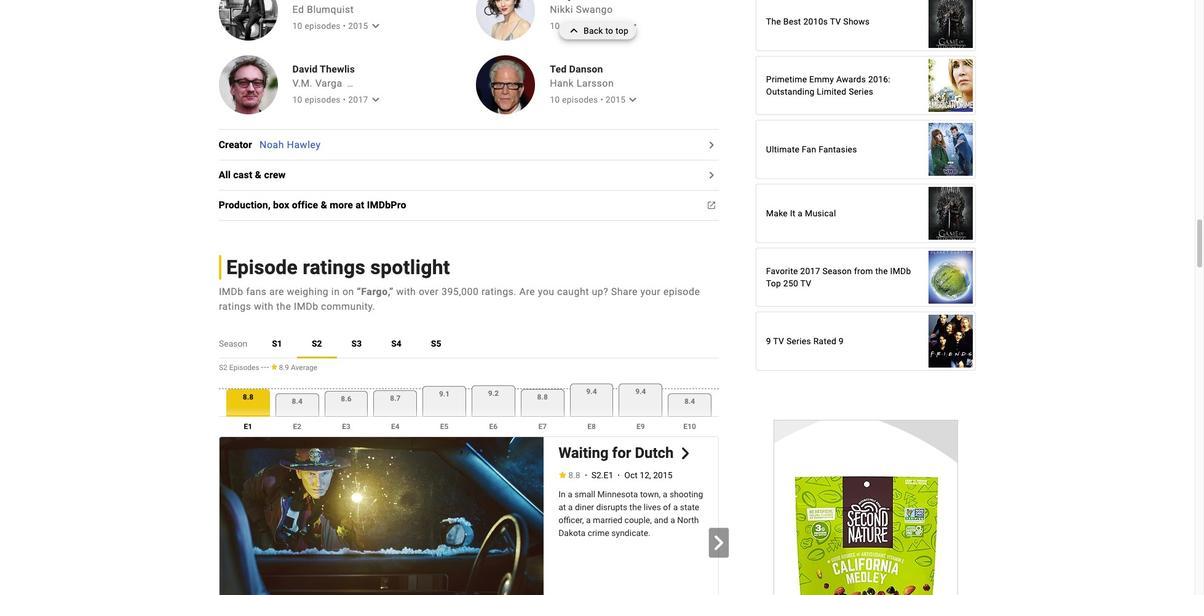 Task type: locate. For each thing, give the bounding box(es) containing it.
danson
[[569, 63, 603, 75]]

2 vertical spatial tv
[[773, 336, 784, 346]]

back to top
[[584, 26, 629, 36]]

1 horizontal spatial 9
[[839, 336, 844, 346]]

2015
[[348, 21, 368, 31], [606, 95, 626, 105]]

10 episodes • 2015 button down larsson
[[550, 92, 641, 107]]

more
[[330, 199, 353, 211]]

ed blumquist
[[292, 4, 354, 16]]

1 vertical spatial 10 episodes • 2017 button
[[292, 92, 383, 107]]

ed blumquist link
[[292, 4, 354, 16]]

1 horizontal spatial 2015
[[606, 95, 626, 105]]

9
[[766, 336, 771, 346], [839, 336, 844, 346]]

0 vertical spatial 10 episodes • 2017
[[550, 21, 626, 31]]

10 episodes • 2017 down varga
[[292, 95, 368, 105]]

fan
[[802, 144, 817, 154]]

2017 right the back
[[606, 21, 626, 31]]

arrow image up the david thewlis link
[[368, 19, 383, 33]]

1 vertical spatial 10 episodes • 2015 button
[[550, 92, 641, 107]]

&
[[255, 169, 262, 181], [321, 199, 327, 211]]

top
[[766, 278, 781, 288]]

series
[[849, 86, 874, 96], [787, 336, 811, 346]]

0 horizontal spatial 10 episodes • 2017
[[292, 95, 368, 105]]

blumquist
[[307, 4, 354, 16]]

primetime emmy awards 2016: outstanding limited series
[[766, 74, 891, 96]]

& right cast
[[255, 169, 262, 181]]

0 horizontal spatial 10 episodes • 2017 button
[[292, 92, 383, 107]]

10 episodes • 2015 button down blumquist
[[292, 19, 383, 33]]

1 horizontal spatial 2017
[[606, 21, 626, 31]]

2 horizontal spatial tv
[[830, 16, 841, 26]]

to
[[606, 26, 613, 36]]

the
[[876, 266, 888, 276]]

0 vertical spatial &
[[255, 169, 262, 181]]

& left the more at the top of page
[[321, 199, 327, 211]]

arrow image down the david thewlis link
[[368, 92, 383, 107]]

noah
[[260, 139, 284, 151]]

expand less image
[[566, 22, 584, 39]]

0 vertical spatial series
[[849, 86, 874, 96]]

1 vertical spatial sean bean in game of thrones (2011) image
[[929, 180, 973, 246]]

0 horizontal spatial 10 episodes • 2015
[[292, 21, 368, 31]]

primetime
[[766, 74, 807, 84]]

2015 down blumquist
[[348, 21, 368, 31]]

2015 down larsson
[[606, 95, 626, 105]]

1 vertical spatial 10 episodes • 2015
[[550, 95, 626, 105]]

1 vertical spatial series
[[787, 336, 811, 346]]

• for arrow icon under the david thewlis link
[[343, 95, 346, 105]]

2017 down …
[[348, 95, 368, 105]]

ultimate fan fantasies
[[766, 144, 857, 154]]

• for blumquist's arrow icon
[[343, 21, 346, 31]]

0 vertical spatial tv
[[830, 16, 841, 26]]

1 horizontal spatial 10 episodes • 2015 button
[[550, 92, 641, 107]]

9 left rated
[[766, 336, 771, 346]]

office
[[292, 199, 318, 211]]

• down blumquist
[[343, 21, 346, 31]]

david thewlis v.m. varga …
[[292, 63, 355, 89]]

2017 for the leftmost 10 episodes • 2017 'button'
[[348, 95, 368, 105]]

0 horizontal spatial 2017
[[348, 95, 368, 105]]

10 down v.m.
[[292, 95, 302, 105]]

0 horizontal spatial &
[[255, 169, 262, 181]]

10 episodes • 2017 for the leftmost 10 episodes • 2017 'button'
[[292, 95, 368, 105]]

1 horizontal spatial 10 episodes • 2017
[[550, 21, 626, 31]]

1 horizontal spatial 10 episodes • 2017 button
[[550, 19, 641, 33]]

10 episodes • 2017
[[550, 21, 626, 31], [292, 95, 368, 105]]

250
[[783, 278, 798, 288]]

10
[[292, 21, 302, 31], [550, 21, 560, 31], [292, 95, 302, 105], [550, 95, 560, 105]]

1 vertical spatial tv
[[801, 278, 812, 288]]

episodes down the v.m. varga link
[[305, 95, 341, 105]]

arrow image
[[368, 19, 383, 33], [626, 19, 641, 33], [368, 92, 383, 107]]

• left to
[[600, 21, 604, 31]]

crew
[[264, 169, 286, 181]]

back to top button
[[559, 22, 636, 39]]

•
[[343, 21, 346, 31], [600, 21, 604, 31], [343, 95, 346, 105], [600, 95, 604, 105]]

v.m. varga link
[[292, 78, 342, 89]]

0 horizontal spatial tv
[[773, 336, 784, 346]]

10 episodes • 2017 down nikki swango at top
[[550, 21, 626, 31]]

1 sean bean in game of thrones (2011) image from the top
[[929, 0, 973, 54]]

tv
[[830, 16, 841, 26], [801, 278, 812, 288], [773, 336, 784, 346]]

0 vertical spatial 2015
[[348, 21, 368, 31]]

episodes
[[305, 21, 341, 31], [562, 21, 598, 31], [305, 95, 341, 105], [562, 95, 598, 105]]

10 episodes • 2015 down blumquist
[[292, 21, 368, 31]]

10 episodes • 2017 button down varga
[[292, 92, 383, 107]]

• down the david thewlis v.m. varga …
[[343, 95, 346, 105]]

the
[[766, 16, 781, 26]]

0 vertical spatial 2017
[[606, 21, 626, 31]]

sean bean in game of thrones (2011) image
[[929, 0, 973, 54], [929, 180, 973, 246]]

all cast & crew button
[[219, 168, 293, 183]]

series down awards at the right top of page
[[849, 86, 874, 96]]

arrow image
[[626, 92, 641, 107]]

v.m.
[[292, 78, 313, 89]]

ultimate
[[766, 144, 800, 154]]

episodes down ed blumquist link
[[305, 21, 341, 31]]

noah hawley
[[260, 139, 321, 151]]

1 horizontal spatial series
[[849, 86, 874, 96]]

all
[[219, 169, 231, 181]]

arrow image right to
[[626, 19, 641, 33]]

• for arrow icon for swango
[[600, 21, 604, 31]]

creator
[[219, 139, 252, 151]]

1 horizontal spatial tv
[[801, 278, 812, 288]]

nikki swango link
[[550, 4, 613, 16]]

2017
[[606, 21, 626, 31], [348, 95, 368, 105], [800, 266, 820, 276]]

tv right 250 at top
[[801, 278, 812, 288]]

tv right 2010s on the top of page
[[830, 16, 841, 26]]

9 right rated
[[839, 336, 844, 346]]

shows
[[843, 16, 870, 26]]

1 vertical spatial &
[[321, 199, 327, 211]]

2 vertical spatial 2017
[[800, 266, 820, 276]]

the best 2010s tv shows
[[766, 16, 870, 26]]

hank
[[550, 78, 574, 89]]

10 episodes • 2015
[[292, 21, 368, 31], [550, 95, 626, 105]]

0 vertical spatial 10 episodes • 2015 button
[[292, 19, 383, 33]]

ted danson hank larsson
[[550, 63, 614, 89]]

10 episodes • 2017 button down swango
[[550, 19, 641, 33]]

1 vertical spatial 2017
[[348, 95, 368, 105]]

david
[[292, 63, 318, 75]]

episodes down hank larsson link
[[562, 95, 598, 105]]

ted danson link
[[550, 63, 637, 75]]

varga
[[315, 78, 342, 89]]

primetime emmy awards 2016: outstanding limited series link
[[756, 53, 976, 118]]

10 episodes • 2017 button
[[550, 19, 641, 33], [292, 92, 383, 107]]

2 sean bean in game of thrones (2011) image from the top
[[929, 180, 973, 246]]

favorite 2017 season from the imdb top 250 tv
[[766, 266, 911, 288]]

jesse plemons image
[[219, 0, 278, 41]]

0 vertical spatial 10 episodes • 2015
[[292, 21, 368, 31]]

10 episodes • 2015 down hank larsson link
[[550, 95, 626, 105]]

9 tv series rated 9
[[766, 336, 844, 346]]

1 vertical spatial 10 episodes • 2017
[[292, 95, 368, 105]]

planet earth ii (2016) image
[[929, 244, 973, 310]]

10 episodes • 2017 for the top 10 episodes • 2017 'button'
[[550, 21, 626, 31]]

1 9 from the left
[[766, 336, 771, 346]]

0 vertical spatial sean bean in game of thrones (2011) image
[[929, 0, 973, 54]]

0 vertical spatial see full cast and crew image
[[704, 138, 719, 152]]

arrow image for blumquist
[[368, 19, 383, 33]]

2016:
[[868, 74, 891, 84]]

10 episodes • 2015 button
[[292, 19, 383, 33], [550, 92, 641, 107]]

1 horizontal spatial 10 episodes • 2015
[[550, 95, 626, 105]]

1 vertical spatial see full cast and crew image
[[704, 168, 719, 183]]

tv left rated
[[773, 336, 784, 346]]

• down larsson
[[600, 95, 604, 105]]

1 vertical spatial 2015
[[606, 95, 626, 105]]

2 horizontal spatial 2017
[[800, 266, 820, 276]]

0 horizontal spatial 9
[[766, 336, 771, 346]]

2017 left the season
[[800, 266, 820, 276]]

see full cast and crew image
[[704, 138, 719, 152], [704, 168, 719, 183]]

series left rated
[[787, 336, 811, 346]]

arrow image for swango
[[626, 19, 641, 33]]

rated
[[814, 336, 837, 346]]



Task type: describe. For each thing, give the bounding box(es) containing it.
emmy
[[810, 74, 834, 84]]

sean bean in game of thrones (2011) image for favorite 2017 season from the imdb top 250 tv
[[929, 180, 973, 246]]

musical
[[805, 208, 836, 218]]

larsson
[[577, 78, 614, 89]]

0 horizontal spatial 2015
[[348, 21, 368, 31]]

0 horizontal spatial series
[[787, 336, 811, 346]]

thewlis
[[320, 63, 355, 75]]

tv inside 'favorite 2017 season from the imdb top 250 tv'
[[801, 278, 812, 288]]

mary elizabeth winstead image
[[476, 0, 535, 41]]

ed
[[292, 4, 304, 16]]

imdbpro
[[367, 199, 406, 211]]

10 episodes • 2015 for arrow image at the right top of the page
[[550, 95, 626, 105]]

box
[[273, 199, 289, 211]]

nikki swango
[[550, 4, 613, 16]]

production, box office & more at imdbpro button
[[219, 198, 414, 213]]

from
[[854, 266, 873, 276]]

american crime (2015) image
[[929, 53, 973, 118]]

2010s
[[804, 16, 828, 26]]

production, box office & more at imdbpro
[[219, 199, 406, 211]]

nikki
[[550, 4, 573, 16]]

2017 inside 'favorite 2017 season from the imdb top 250 tv'
[[800, 266, 820, 276]]

favorite 2017 season from the imdb top 250 tv link
[[756, 244, 976, 310]]

10 episodes • 2015 for blumquist's arrow icon
[[292, 21, 368, 31]]

imdb
[[890, 266, 911, 276]]

• for arrow image at the right top of the page
[[600, 95, 604, 105]]

swango
[[576, 4, 613, 16]]

best
[[783, 16, 801, 26]]

production, box office & more at imdbpro image
[[704, 198, 719, 213]]

…
[[347, 79, 353, 89]]

sean bean in game of thrones (2011) image for primetime emmy awards 2016: outstanding limited series
[[929, 0, 973, 54]]

david thewlis image
[[219, 56, 278, 115]]

series inside primetime emmy awards 2016: outstanding limited series
[[849, 86, 874, 96]]

at
[[356, 199, 364, 211]]

episodes down nikki swango link
[[562, 21, 598, 31]]

fantasies
[[819, 144, 857, 154]]

2017 for the top 10 episodes • 2017 'button'
[[606, 21, 626, 31]]

ultimate fan fantasies link
[[756, 116, 976, 182]]

0 horizontal spatial 10 episodes • 2015 button
[[292, 19, 383, 33]]

1 see full cast and crew image from the top
[[704, 138, 719, 152]]

10 down the nikki at the top left
[[550, 21, 560, 31]]

back
[[584, 26, 603, 36]]

make it a musical link
[[756, 180, 976, 246]]

a
[[798, 208, 803, 218]]

awards
[[836, 74, 866, 84]]

make
[[766, 208, 788, 218]]

production,
[[219, 199, 271, 211]]

noah hawley button
[[260, 139, 321, 151]]

catherine tate and david tennant in doctor who (2005) image
[[929, 116, 973, 182]]

david thewlis link
[[292, 63, 379, 75]]

season
[[823, 266, 852, 276]]

9 tv series rated 9 link
[[756, 308, 976, 374]]

outstanding
[[766, 86, 815, 96]]

0 vertical spatial 10 episodes • 2017 button
[[550, 19, 641, 33]]

jennifer aniston, courteney cox, lisa kudrow, matt leblanc, matthew perry, and david schwimmer in friends (1994) image
[[929, 308, 973, 374]]

all cast & crew
[[219, 169, 286, 181]]

2 9 from the left
[[839, 336, 844, 346]]

make it a musical
[[766, 208, 836, 218]]

it
[[790, 208, 796, 218]]

ted
[[550, 63, 567, 75]]

limited
[[817, 86, 847, 96]]

creator button
[[219, 138, 260, 152]]

favorite
[[766, 266, 798, 276]]

cast
[[233, 169, 252, 181]]

1 horizontal spatial &
[[321, 199, 327, 211]]

top
[[616, 26, 629, 36]]

ted danson image
[[476, 56, 535, 115]]

the best 2010s tv shows link
[[756, 0, 976, 54]]

10 down hank
[[550, 95, 560, 105]]

10 down ed
[[292, 21, 302, 31]]

hank larsson link
[[550, 78, 614, 89]]

2 see full cast and crew image from the top
[[704, 168, 719, 183]]

hawley
[[287, 139, 321, 151]]



Task type: vqa. For each thing, say whether or not it's contained in the screenshot.
EMMY
yes



